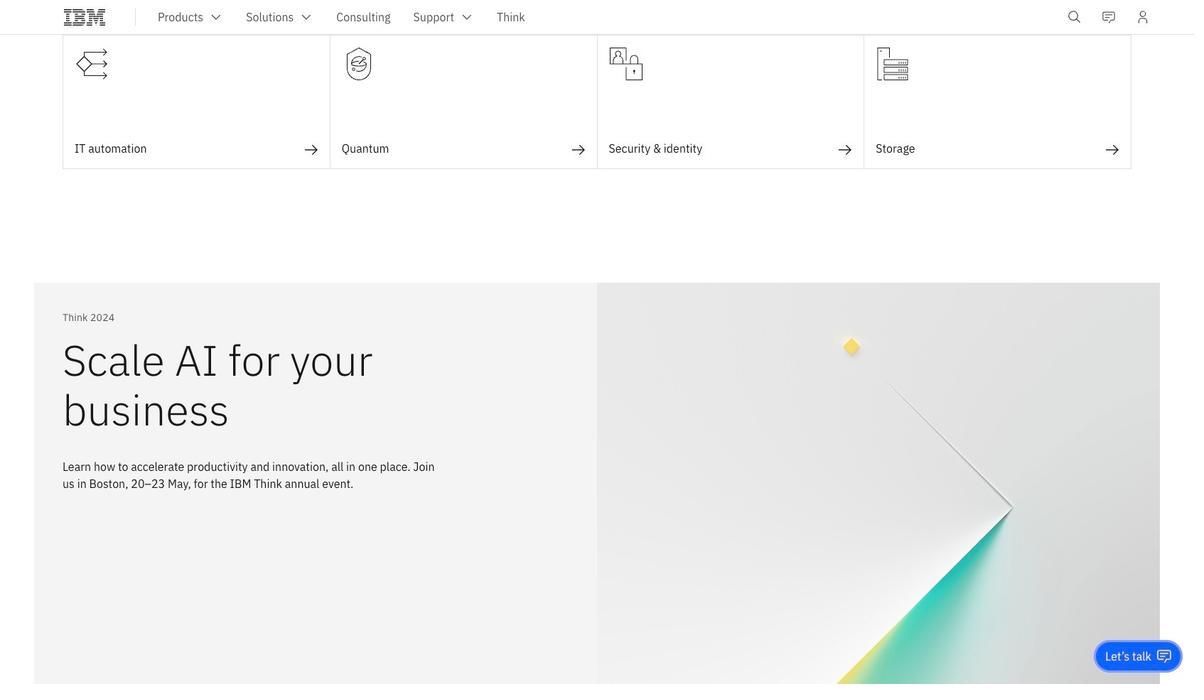 Task type: describe. For each thing, give the bounding box(es) containing it.
let's talk element
[[1106, 649, 1152, 665]]



Task type: vqa. For each thing, say whether or not it's contained in the screenshot.
Let's talk "element"
yes



